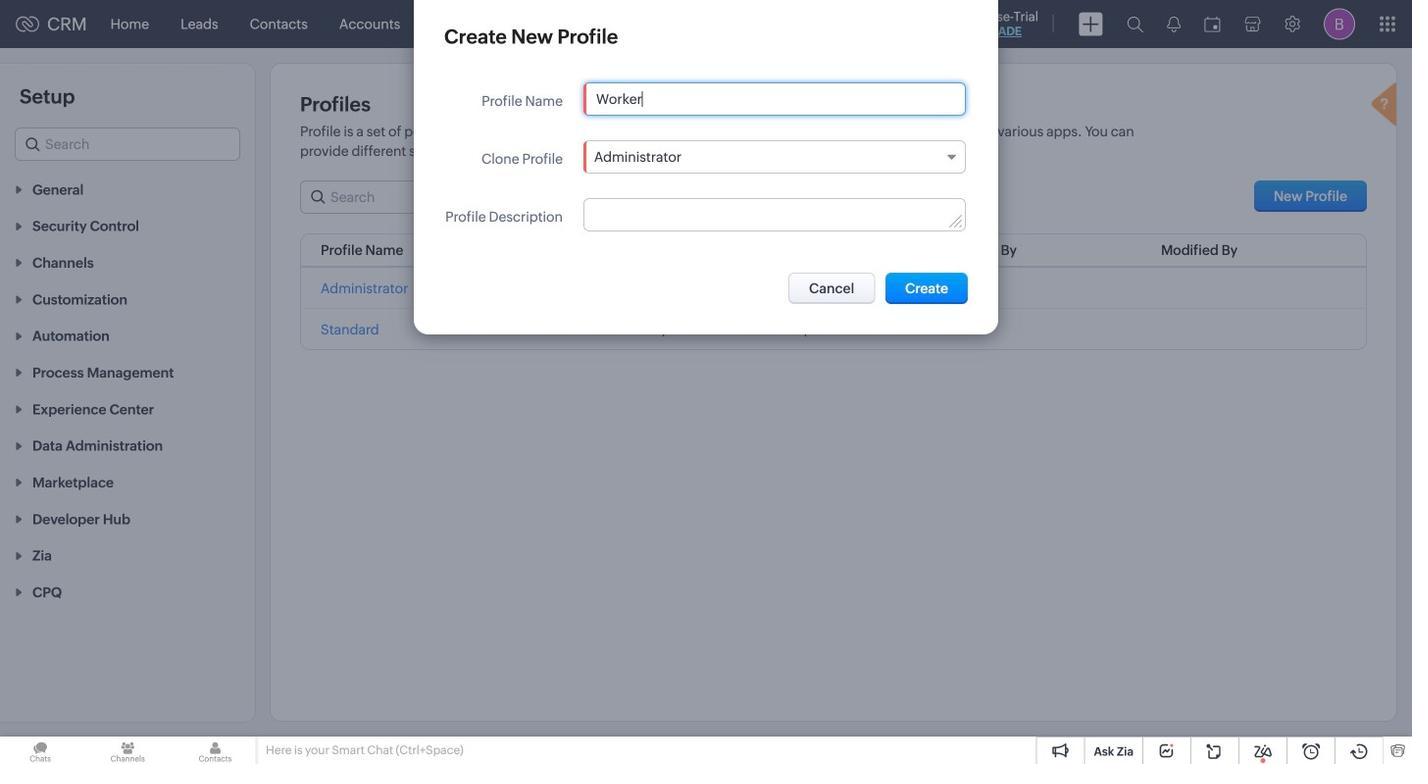 Task type: vqa. For each thing, say whether or not it's contained in the screenshot.
the Calendar image
no



Task type: describe. For each thing, give the bounding box(es) containing it.
profile image
[[1324, 8, 1356, 40]]

Search text field
[[301, 181, 495, 213]]

logo image
[[16, 16, 39, 32]]



Task type: locate. For each thing, give the bounding box(es) containing it.
help image
[[1367, 79, 1407, 133]]

chats image
[[0, 737, 81, 764]]

None field
[[584, 140, 966, 174]]

channels image
[[87, 737, 168, 764]]

contacts image
[[175, 737, 256, 764]]

profile element
[[1313, 0, 1367, 48]]

None text field
[[585, 83, 965, 115], [585, 199, 965, 231], [585, 83, 965, 115], [585, 199, 965, 231]]



